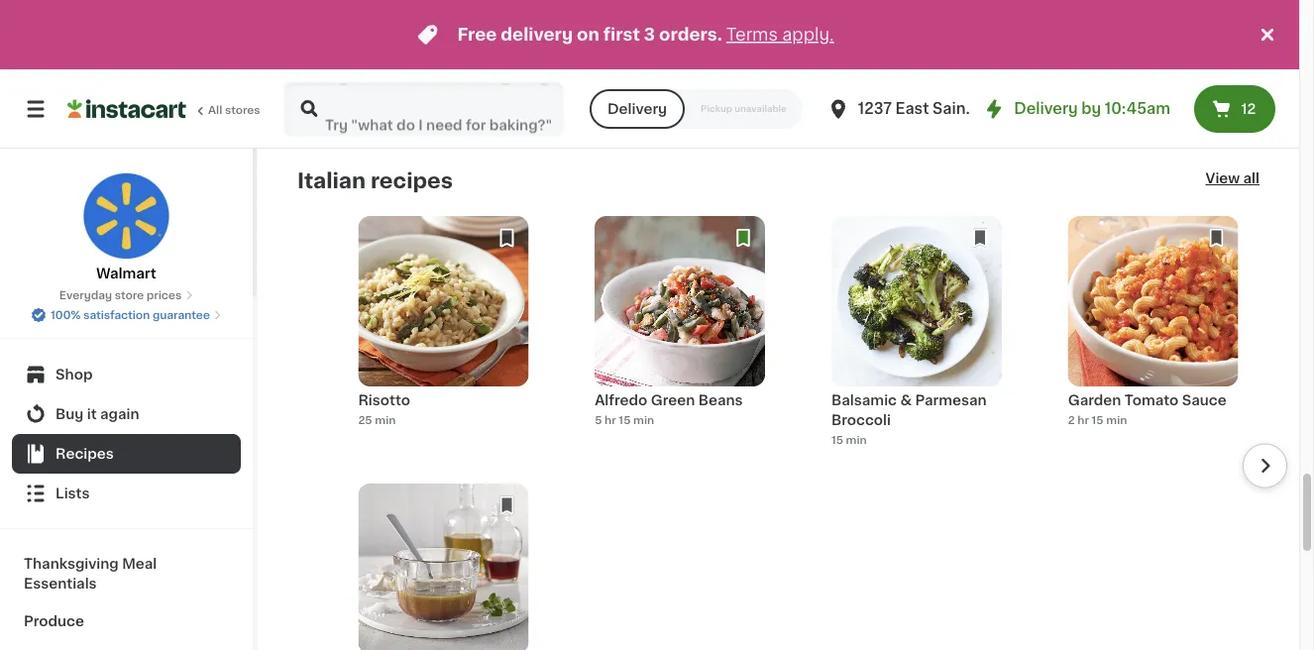 Task type: locate. For each thing, give the bounding box(es) containing it.
produce link
[[12, 603, 241, 640]]

sauce
[[1182, 393, 1226, 407]]

5 hr 15 min
[[595, 415, 654, 426]]

recipe card group
[[358, 216, 529, 460], [595, 216, 765, 460], [831, 216, 1002, 460], [1068, 216, 1238, 460], [358, 484, 529, 650]]

delivery
[[1014, 102, 1078, 116], [607, 102, 667, 116]]

25
[[358, 415, 372, 426]]

parmesan
[[915, 393, 987, 407]]

2 hr from the left
[[1077, 415, 1089, 426]]

dinners
[[366, 68, 422, 82]]

thanksgiving meal essentials
[[24, 557, 157, 591]]

15 for alfredo
[[619, 415, 631, 426]]

100%
[[51, 310, 81, 321]]

it
[[87, 407, 97, 421]]

delivery inside delivery button
[[607, 102, 667, 116]]

1237
[[858, 102, 892, 116]]

street
[[1031, 102, 1078, 116]]

store
[[115, 290, 144, 301]]

recipes
[[55, 447, 114, 461]]

1 item carousel region from the top
[[297, 0, 1287, 121]]

None search field
[[283, 81, 564, 137]]

2 horizontal spatial 15
[[1092, 415, 1104, 426]]

view all link
[[1206, 168, 1260, 192]]

100% satisfaction guarantee button
[[31, 303, 222, 323]]

hr right 5
[[605, 415, 616, 426]]

lists link
[[12, 474, 241, 513]]

delivery left "by"
[[1014, 102, 1078, 116]]

5
[[595, 415, 602, 426]]

0 horizontal spatial delivery
[[607, 102, 667, 116]]

100% satisfaction guarantee
[[51, 310, 210, 321]]

15
[[619, 415, 631, 426], [1092, 415, 1104, 426], [831, 435, 843, 446]]

0 vertical spatial item carousel region
[[297, 0, 1287, 121]]

3
[[644, 26, 655, 43]]

hr
[[605, 415, 616, 426], [1077, 415, 1089, 426]]

view
[[1206, 171, 1240, 185]]

15 down alfredo
[[619, 415, 631, 426]]

recipe card group containing garden tomato sauce
[[1068, 216, 1238, 460]]

walmart
[[96, 267, 156, 280]]

delivery inside "delivery by 10:45am" link
[[1014, 102, 1078, 116]]

hr for garden
[[1077, 415, 1089, 426]]

all stores
[[208, 105, 260, 115]]

15 min
[[831, 435, 867, 446]]

by
[[1081, 102, 1101, 116]]

recipe card group containing balsamic & parmesan broccoli
[[831, 216, 1002, 460]]

delivery for delivery
[[607, 102, 667, 116]]

buy it again link
[[12, 394, 241, 434]]

delivery button
[[590, 89, 685, 129]]

0 horizontal spatial hr
[[605, 415, 616, 426]]

balsamic
[[831, 393, 897, 407]]

1 horizontal spatial hr
[[1077, 415, 1089, 426]]

terms
[[726, 26, 778, 43]]

delivery down "free delivery on first 3 orders. terms apply."
[[607, 102, 667, 116]]

15 down garden
[[1092, 415, 1104, 426]]

thanksgiving meal essentials link
[[12, 545, 241, 603]]

1 hr from the left
[[605, 415, 616, 426]]

item carousel region containing weeknight dinners
[[297, 0, 1287, 121]]

prices
[[147, 290, 182, 301]]

meal
[[122, 557, 157, 571]]

1 horizontal spatial delivery
[[1014, 102, 1078, 116]]

shop
[[55, 368, 93, 382]]

1 vertical spatial item carousel region
[[297, 216, 1287, 650]]

weeknight dinners link
[[358, 30, 529, 121]]

everyday store prices
[[59, 290, 182, 301]]

15 down broccoli on the right bottom of the page
[[831, 435, 843, 446]]

&
[[900, 393, 912, 407]]

min
[[375, 415, 396, 426], [633, 415, 654, 426], [1106, 415, 1127, 426], [846, 435, 867, 446]]

item carousel region containing risotto
[[297, 216, 1287, 650]]

lists
[[55, 487, 90, 500]]

item carousel region
[[297, 0, 1287, 121], [297, 216, 1287, 650]]

0 horizontal spatial 15
[[619, 415, 631, 426]]

guarantee
[[153, 310, 210, 321]]

2 item carousel region from the top
[[297, 216, 1287, 650]]

shop link
[[12, 355, 241, 394]]

2
[[1068, 415, 1075, 426]]

hr right 2
[[1077, 415, 1089, 426]]



Task type: describe. For each thing, give the bounding box(es) containing it.
everyday
[[59, 290, 112, 301]]

weeknight dinners
[[366, 49, 443, 82]]

recipes link
[[12, 434, 241, 474]]

all stores link
[[67, 81, 262, 137]]

terms apply. link
[[726, 26, 834, 43]]

limited time offer region
[[0, 0, 1256, 69]]

10:45am
[[1105, 102, 1170, 116]]

balsamic & parmesan broccoli
[[831, 393, 987, 427]]

min down broccoli on the right bottom of the page
[[846, 435, 867, 446]]

italian recipes
[[297, 170, 453, 191]]

min down risotto on the bottom left of the page
[[375, 415, 396, 426]]

broccoli
[[831, 413, 891, 427]]

free delivery on first 3 orders. terms apply.
[[457, 26, 834, 43]]

again
[[100, 407, 139, 421]]

satisfaction
[[83, 310, 150, 321]]

east
[[895, 102, 929, 116]]

recipes
[[371, 170, 453, 191]]

delivery
[[501, 26, 573, 43]]

1 horizontal spatial 15
[[831, 435, 843, 446]]

stores
[[225, 105, 260, 115]]

thanksgiving
[[24, 557, 119, 571]]

2 hr 15 min
[[1068, 415, 1127, 426]]

15 for garden
[[1092, 415, 1104, 426]]

green
[[651, 393, 695, 407]]

saint
[[933, 102, 972, 116]]

walmart link
[[83, 172, 170, 283]]

garden tomato sauce
[[1068, 393, 1226, 407]]

everyday store prices link
[[59, 287, 194, 303]]

essentials
[[24, 577, 97, 591]]

12
[[1241, 102, 1256, 116]]

delivery by 10:45am
[[1014, 102, 1170, 116]]

produce
[[24, 614, 84, 628]]

delivery for delivery by 10:45am
[[1014, 102, 1078, 116]]

view all
[[1206, 171, 1260, 185]]

all
[[1243, 171, 1260, 185]]

free
[[457, 26, 497, 43]]

buy it again
[[55, 407, 139, 421]]

instacart logo image
[[67, 97, 186, 121]]

alfredo green beans
[[595, 393, 743, 407]]

delivery by 10:45am link
[[982, 97, 1170, 121]]

first
[[603, 26, 640, 43]]

orders.
[[659, 26, 722, 43]]

12 button
[[1194, 85, 1275, 133]]

on
[[577, 26, 599, 43]]

hr for alfredo
[[605, 415, 616, 426]]

Search field
[[285, 83, 562, 135]]

tomato
[[1124, 393, 1179, 407]]

alfredo
[[595, 393, 647, 407]]

garden
[[1068, 393, 1121, 407]]

recipe card group containing alfredo green beans
[[595, 216, 765, 460]]

service type group
[[590, 89, 803, 129]]

1237 east saint james street button
[[826, 81, 1078, 137]]

apply.
[[782, 26, 834, 43]]

weeknight
[[366, 49, 443, 62]]

beans
[[698, 393, 743, 407]]

walmart logo image
[[83, 172, 170, 260]]

min down garden
[[1106, 415, 1127, 426]]

1237 east saint james street
[[858, 102, 1078, 116]]

risotto
[[358, 393, 410, 407]]

min down alfredo
[[633, 415, 654, 426]]

italian
[[297, 170, 366, 191]]

all
[[208, 105, 222, 115]]

james
[[976, 102, 1027, 116]]

25 min
[[358, 415, 396, 426]]

recipe card group containing risotto
[[358, 216, 529, 460]]

buy
[[55, 407, 84, 421]]



Task type: vqa. For each thing, say whether or not it's contained in the screenshot.
flour inside preheat oven to 325°f. line an 8-inch-square baking pan with foil, extending foil over the edges of the pan. grease the foil; set aside. in a large bowl, combine granola, oats, nuts, flour and dried cherries. in a small bowl, stir together egg, brown sugar, oil, honey and cinnamon. add oil mixture to granola mixture, stirring until well coated. press evenly into the prepared pan.
no



